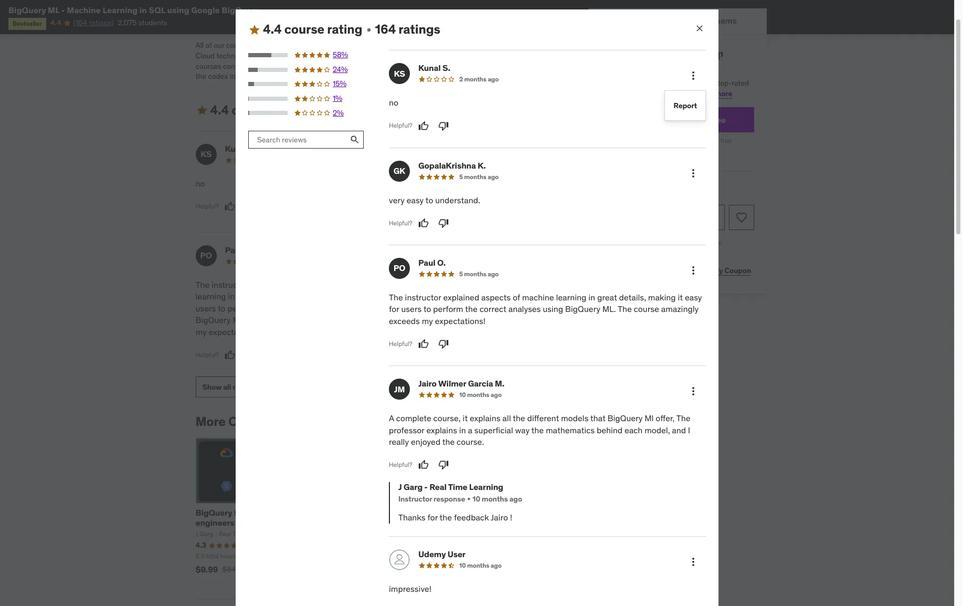 Task type: describe. For each thing, give the bounding box(es) containing it.
0 horizontal spatial our
[[214, 41, 225, 50]]

models for mark review by gopalakrishna k. as helpful icon at top left mark review by gopalakrishna k. as unhelpful icon
[[388, 291, 415, 302]]

on
[[391, 518, 401, 528]]

correct for mark review by gopalakrishna k. as helpful icon at top left
[[274, 303, 301, 313]]

0 vertical spatial mark review by jairo wilmer garcia m. as helpful image
[[417, 350, 428, 360]]

0 vertical spatial paul o.
[[225, 245, 252, 255]]

google
[[191, 5, 220, 15]]

- inside bigquery for big data engineers - master big query internals
[[236, 518, 240, 528]]

months inside j garg - real time learning instructor response • 10 months ago
[[482, 494, 508, 504]]

engineers
[[196, 518, 235, 528]]

8.5 total hours
[[196, 552, 236, 560]]

behind for mark review by gopalakrishna k. as helpful icon at top left mark review by gopalakrishna k. as unhelpful icon
[[388, 315, 414, 325]]

thanks for the feedback jairo !
[[399, 512, 513, 523]]

- inside apache flink | a real time & hands-on course on flink j garg - real time learning
[[340, 530, 343, 538]]

learning down master
[[248, 530, 273, 538]]

bigquery ml - machine learning in sql using google bigquery
[[8, 5, 259, 15]]

1 horizontal spatial mark review by paul o. as helpful image
[[418, 339, 429, 349]]

0 vertical spatial 5
[[458, 156, 462, 164]]

udemy
[[419, 549, 446, 559]]

students
[[139, 18, 167, 28]]

164 ratings for medium image
[[323, 102, 388, 118]]

more courses by j garg - real time learning
[[196, 413, 455, 430]]

students
[[305, 5, 335, 14]]

all of our courses are made keeping in mind the real-time implementation of big data, machine learning and cloud technologies in live projects. we make courses which majorly consist of hands-on & practicals. all our courses contain a detailed knowledge of a technology from scratch to advance level. course's lectures explain the codes in such a way that even a non-technical person can understand.
[[196, 41, 556, 81]]

2 vertical spatial jairo
[[491, 512, 508, 523]]

thanks
[[399, 512, 426, 523]]

& inside all of our courses are made keeping in mind the real-time implementation of big data, machine learning and cloud technologies in live projects. we make courses which majorly consist of hands-on & practicals. all our courses contain a detailed knowledge of a technology from scratch to advance level. course's lectures explain the codes in such a way that even a non-technical person can understand.
[[490, 51, 494, 60]]

my for mark review by gopalakrishna k. as helpful image
[[422, 316, 433, 326]]

the instructor explained aspects of machine learning in great details, making it easy for users to perform the correct analyses using bigquery ml. the course amazingly exceeds my expectations! for mark review by gopalakrishna k. as helpful image
[[389, 292, 703, 326]]

details, for mark review by gopalakrishna k. as helpful icon at top left mark review by gopalakrishna k. as unhelpful icon
[[259, 291, 286, 302]]

hands- inside all of our courses are made keeping in mind the real-time implementation of big data, machine learning and cloud technologies in live projects. we make courses which majorly consist of hands-on & practicals. all our courses contain a detailed knowledge of a technology from scratch to advance level. course's lectures explain the codes in such a way that even a non-technical person can understand.
[[454, 51, 478, 60]]

courses for more
[[229, 413, 277, 430]]

get this course, plus 11,000+ of our top-rated courses, with personal plan.
[[601, 78, 750, 98]]

instructor for mark review by gopalakrishna k. as helpful icon at top left
[[212, 279, 248, 290]]

2
[[460, 75, 463, 83]]

a inside dialog
[[389, 413, 394, 423]]

ratings for medium icon
[[399, 21, 441, 38]]

analyses for mark review by gopalakrishna k. as helpful icon at top left
[[303, 303, 335, 313]]

1 vertical spatial all
[[532, 51, 540, 60]]

coupon
[[725, 266, 752, 275]]

of inside get this course, plus 11,000+ of our top-rated courses, with personal plan.
[[698, 78, 704, 88]]

learning inside apache flink | a real time & hands-on course on flink j garg - real time learning
[[374, 530, 398, 538]]

after
[[706, 137, 720, 145]]

1%
[[333, 93, 343, 103]]

garcia for a complete course, it explains all the different models that bigquery ml offer, the professor explains in a superficial way the mathematics behind each model, and i really enjoyed the course.
[[467, 245, 492, 255]]

j inside apache flink | a real time & hands-on course on flink j garg - real time learning
[[321, 530, 323, 538]]

instructor for mark review by gopalakrishna k. as helpful image
[[405, 292, 442, 303]]

gopalakrishna for mark review by gopalakrishna k. as helpful icon at top left mark review by gopalakrishna k. as unhelpful icon
[[417, 143, 475, 154]]

0 horizontal spatial mark review by paul o. as helpful image
[[225, 350, 235, 360]]

courses inside subscribe to udemy's top courses
[[601, 61, 639, 74]]

codes
[[208, 72, 228, 81]]

ks for mark review by gopalakrishna k. as helpful icon at top left
[[201, 149, 212, 159]]

j garg - real time learning 4.4 5.5 total hours $9.99 $84.99
[[446, 530, 524, 575]]

j garg - real time learning image
[[196, 0, 255, 32]]

real-
[[353, 41, 370, 50]]

build
[[485, 518, 505, 528]]

mark review by gopalakrishna k. as helpful image
[[417, 201, 428, 212]]

a technology
[[329, 61, 371, 71]]

1 horizontal spatial flink
[[402, 518, 421, 528]]

machine inside all of our courses are made keeping in mind the real-time implementation of big data, machine learning and cloud technologies in live projects. we make courses which majorly consist of hands-on & practicals. all our courses contain a detailed knowledge of a technology from scratch to advance level. course's lectures explain the codes in such a way that even a non-technical person can understand.
[[479, 41, 507, 50]]

trial
[[721, 137, 732, 145]]

j garg - real time learning link
[[296, 413, 455, 430]]

bigquery inside bigquery for big data engineers - master big query internals
[[196, 507, 232, 518]]

machine for mark review by gopalakrishna k. as helpful icon at top left mark review by gopalakrishna k. as unhelpful icon
[[329, 279, 361, 290]]

learning for mark review by gopalakrishna k. as helpful image
[[557, 292, 587, 303]]

learn
[[695, 89, 714, 98]]

2 months ago
[[460, 75, 499, 83]]

ml. for mark review by gopalakrishna k. as helpful icon at top left
[[233, 315, 247, 325]]

details, for mark review by gopalakrishna k. as unhelpful icon for mark review by gopalakrishna k. as helpful image
[[620, 292, 647, 303]]

1 total from the left
[[206, 552, 219, 560]]

making for mark review by gopalakrishna k. as helpful icon at top left
[[288, 291, 316, 302]]

jairo wilmer garcia m. for jm
[[419, 378, 505, 389]]

j garg - real time learning instructor response • 10 months ago
[[399, 482, 523, 504]]

model, for mark review by gopalakrishna k. as helpful icon at top left mark review by gopalakrishna k. as unhelpful icon
[[436, 315, 461, 325]]

starting
[[624, 137, 647, 145]]

xsmall image
[[263, 19, 271, 29]]

real inside j garg - real time learning instructor response • 10 months ago
[[430, 482, 447, 492]]

on inside all of our courses are made keeping in mind the real-time implementation of big data, machine learning and cloud technologies in live projects. we make courses which majorly consist of hands-on & practicals. all our courses contain a detailed knowledge of a technology from scratch to advance level. course's lectures explain the codes in such a way that even a non-technical person can understand.
[[478, 51, 488, 60]]

try
[[629, 114, 641, 125]]

garg for j garg - real time learning instructor response • 10 months ago
[[404, 482, 423, 492]]

user
[[448, 549, 466, 559]]

big left query
[[270, 518, 283, 528]]

expectations! for mark review by gopalakrishna k. as helpful image
[[435, 316, 486, 326]]

learning inside all of our courses are made keeping in mind the real-time implementation of big data, machine learning and cloud technologies in live projects. we make courses which majorly consist of hands-on & practicals. all our courses contain a detailed knowledge of a technology from scratch to advance level. course's lectures explain the codes in such a way that even a non-technical person can understand.
[[509, 41, 538, 50]]

49,496 students
[[280, 5, 335, 14]]

1 vertical spatial lectures
[[371, 552, 393, 560]]

10 months ago for wilmer
[[460, 391, 502, 399]]

no for mark review by gopalakrishna k. as helpful image
[[389, 97, 399, 108]]

months for mark review by kunal s. as unhelpful icon
[[465, 75, 487, 83]]

mark review by gopalakrishna k. as helpful image
[[418, 218, 429, 229]]

additional actions for review by paul o. image
[[688, 264, 700, 277]]

we
[[314, 51, 325, 60]]

49,496
[[280, 5, 303, 14]]

majorly
[[395, 51, 419, 60]]

using for mark review by gopalakrishna k. as helpful icon at top left
[[337, 303, 358, 313]]

0 vertical spatial 5 months ago
[[458, 156, 498, 164]]

ml
[[48, 5, 60, 15]]

months for mark review by jairo wilmer garcia m. as unhelpful icon at left
[[467, 391, 490, 399]]

s. for mark review by gopalakrishna k. as helpful icon at top left
[[249, 143, 257, 154]]

jairo for jm
[[419, 378, 437, 389]]

professor for mark review by gopalakrishna k. as helpful icon at top left mark review by gopalakrishna k. as unhelpful icon
[[519, 291, 555, 302]]

j garg - real time learning
[[196, 530, 273, 538]]

55 lectures
[[362, 552, 393, 560]]

gopalakrishna for mark review by gopalakrishna k. as unhelpful icon for mark review by gopalakrishna k. as helpful image
[[419, 160, 476, 171]]

more
[[715, 89, 733, 98]]

real inside j garg - real time learning 4.4 5.5 total hours $9.99 $84.99
[[470, 530, 482, 538]]

data inside bigquery for big data engineers - master big query internals
[[262, 507, 279, 518]]

- inside j garg - real time learning 4.4 5.5 total hours $9.99 $84.99
[[466, 530, 468, 538]]

apache beam | a hands-on course to build big data pipelines link
[[446, 507, 553, 538]]

free
[[711, 114, 726, 125]]

month
[[687, 137, 705, 145]]

gopalakrishna k. for mark review by gopalakrishna k. as unhelpful icon for mark review by gopalakrishna k. as helpful image
[[419, 160, 486, 171]]

- inside j garg - real time learning instructor response • 10 months ago
[[425, 482, 428, 492]]

response
[[434, 494, 466, 504]]

2,075 students
[[118, 18, 167, 28]]

months for mark review by gopalakrishna k. as unhelpful icon for mark review by gopalakrishna k. as helpful image
[[465, 173, 487, 180]]

and inside all of our courses are made keeping in mind the real-time implementation of big data, machine learning and cloud technologies in live projects. we make courses which majorly consist of hands-on & practicals. all our courses contain a detailed knowledge of a technology from scratch to advance level. course's lectures explain the codes in such a way that even a non-technical person can understand.
[[539, 41, 552, 50]]

no for mark review by gopalakrishna k. as helpful icon at top left
[[196, 178, 205, 188]]

apache beam | a hands-on course to build big data pipelines
[[446, 507, 553, 538]]

report
[[674, 101, 698, 110]]

- down engineers
[[215, 530, 218, 538]]

5 for po
[[460, 270, 463, 278]]

0 vertical spatial paul
[[225, 245, 242, 255]]

!
[[510, 512, 513, 523]]

get
[[601, 78, 613, 88]]

make
[[326, 51, 344, 60]]

55
[[362, 552, 369, 560]]

top
[[707, 47, 724, 60]]

garg inside apache flink | a real time & hands-on course on flink j garg - real time learning
[[325, 530, 339, 538]]

that for mark review by gopalakrishna k. as helpful image
[[591, 413, 606, 423]]

(164 ratings)
[[73, 18, 114, 28]]

kunal for mark review by gopalakrishna k. as helpful image
[[419, 63, 441, 73]]

big inside all of our courses are made keeping in mind the real-time implementation of big data, machine learning and cloud technologies in live projects. we make courses which majorly consist of hands-on & practicals. all our courses contain a detailed knowledge of a technology from scratch to advance level. course's lectures explain the codes in such a way that even a non-technical person can understand.
[[448, 41, 459, 50]]

and for mark review by gopalakrishna k. as unhelpful icon for mark review by gopalakrishna k. as helpful image
[[673, 425, 687, 435]]

2,075
[[118, 18, 137, 28]]

7 courses
[[280, 19, 313, 28]]

way inside all of our courses are made keeping in mind the real-time implementation of big data, machine learning and cloud technologies in live projects. we make courses which majorly consist of hands-on & practicals. all our courses contain a detailed knowledge of a technology from scratch to advance level. course's lectures explain the codes in such a way that even a non-technical person can understand.
[[261, 72, 273, 81]]

$16.58
[[655, 137, 674, 145]]

impressive!
[[389, 583, 432, 594]]

sql
[[149, 5, 165, 15]]

rating for medium image
[[275, 102, 310, 118]]

aspects for mark review by gopalakrishna k. as helpful image
[[482, 292, 511, 303]]

kunal for mark review by gopalakrishna k. as helpful icon at top left
[[225, 143, 247, 154]]

starting at $16.58 per month after trial
[[624, 137, 732, 145]]

udemy user
[[419, 549, 466, 559]]

consist
[[420, 51, 444, 60]]

teams
[[712, 15, 737, 26]]

time inside j garg - real time learning instructor response • 10 months ago
[[448, 482, 468, 492]]

personal inside get this course, plus 11,000+ of our top-rated courses, with personal plan.
[[646, 89, 675, 98]]

30-day money-back guarantee
[[633, 238, 723, 246]]

time inside j garg - real time learning 4.4 5.5 total hours $9.99 $84.99
[[484, 530, 497, 538]]

2% button
[[248, 108, 365, 118]]

wilmer for a complete course, it explains all the different models that bigquery ml offer, the professor explains in a superficial way the mathematics behind each model, and i really enjoyed the course.
[[437, 245, 465, 255]]

7
[[280, 19, 284, 28]]

time
[[370, 41, 385, 50]]

enjoyed for mark review by gopalakrishna k. as helpful icon at top left mark review by gopalakrishna k. as unhelpful icon
[[506, 315, 535, 325]]

learning up mark review by jairo wilmer garcia m. as unhelpful icon at left
[[403, 413, 455, 430]]

& inside apache flink | a real time & hands-on course on flink j garg - real time learning
[[424, 507, 429, 518]]

$9.99 inside j garg - real time learning 4.4 5.5 total hours $9.99 $84.99
[[446, 564, 469, 575]]

garg for j garg - real time learning 4.4 5.5 total hours $9.99 $84.99
[[450, 530, 464, 538]]

apache for to
[[446, 507, 476, 518]]

course inside apache beam | a hands-on course to build big data pipelines
[[446, 518, 473, 528]]

technical
[[329, 72, 359, 81]]

data,
[[461, 41, 477, 50]]

1 vertical spatial po
[[394, 263, 406, 273]]

0 horizontal spatial flink
[[352, 507, 371, 518]]

mind
[[322, 41, 339, 50]]

hours inside j garg - real time learning 4.4 5.5 total hours $9.99 $84.99
[[471, 552, 487, 560]]

that inside all of our courses are made keeping in mind the real-time implementation of big data, machine learning and cloud technologies in live projects. we make courses which majorly consist of hands-on & practicals. all our courses contain a detailed knowledge of a technology from scratch to advance level. course's lectures explain the codes in such a way that even a non-technical person can understand.
[[275, 72, 288, 81]]

enjoyed for mark review by gopalakrishna k. as unhelpful icon for mark review by gopalakrishna k. as helpful image
[[411, 437, 441, 447]]

perform for mark review by gopalakrishna k. as helpful image
[[434, 304, 464, 314]]

course. for mark review by gopalakrishna k. as helpful icon at top left mark review by gopalakrishna k. as unhelpful icon
[[388, 327, 415, 337]]

mathematics for mark review by gopalakrishna k. as helpful icon at top left
[[508, 303, 556, 313]]

1 horizontal spatial our
[[542, 51, 552, 60]]

0 vertical spatial jm
[[393, 250, 404, 261]]

a inside dialog
[[468, 425, 473, 435]]

superficial for mark review by gopalakrishna k. as helpful image
[[475, 425, 514, 435]]

1 $9.99 from the left
[[196, 564, 218, 575]]

detailed
[[255, 61, 282, 71]]

learning inside j garg - real time learning instructor response • 10 months ago
[[470, 482, 504, 492]]

all levels
[[399, 552, 425, 560]]

per
[[676, 137, 685, 145]]

apache flink | a real time & hands-on course on flink j garg - real time learning
[[321, 507, 429, 538]]

j for j garg - real time learning instructor response • 10 months ago
[[399, 482, 402, 492]]

plus
[[655, 78, 668, 88]]

xsmall image for medium image
[[312, 106, 320, 115]]

58% button
[[248, 50, 365, 60]]

ago inside j garg - real time learning instructor response • 10 months ago
[[510, 494, 523, 504]]

months for mark review by gopalakrishna k. as helpful icon at top left mark review by gopalakrishna k. as unhelpful icon
[[463, 156, 486, 164]]

mark review by jairo wilmer garcia m. as unhelpful image
[[438, 460, 449, 470]]

analyses for mark review by gopalakrishna k. as helpful image
[[509, 304, 541, 314]]

apply
[[704, 266, 724, 275]]

mathematics for mark review by gopalakrishna k. as helpful image
[[546, 425, 595, 435]]

feedback
[[454, 512, 489, 523]]

mark review by gopalakrishna k. as unhelpful image for mark review by gopalakrishna k. as helpful icon at top left
[[437, 201, 448, 212]]

that for mark review by gopalakrishna k. as helpful icon at top left
[[417, 291, 432, 302]]

contain
[[223, 61, 248, 71]]

•
[[468, 494, 471, 504]]

m. for jm
[[495, 378, 505, 389]]

medium image
[[248, 24, 261, 36]]

teams button
[[682, 8, 767, 34]]

great for mark review by gopalakrishna k. as helpful image
[[598, 292, 618, 303]]

explained for mark review by gopalakrishna k. as helpful image
[[444, 292, 480, 303]]

10 months ago for user
[[460, 561, 502, 569]]

submit search image
[[350, 135, 360, 145]]

subscribe to udemy's top courses
[[601, 47, 724, 74]]

0 horizontal spatial machine
[[67, 5, 101, 15]]

and for mark review by gopalakrishna k. as helpful icon at top left mark review by gopalakrishna k. as unhelpful icon
[[463, 315, 477, 325]]

course, inside get this course, plus 11,000+ of our top-rated courses, with personal plan.
[[629, 78, 653, 88]]

each for mark review by gopalakrishna k. as helpful image
[[625, 425, 643, 435]]

behind for mark review by gopalakrishna k. as unhelpful icon for mark review by gopalakrishna k. as helpful image
[[597, 425, 623, 435]]

keeping
[[286, 41, 313, 50]]

even
[[290, 72, 306, 81]]

which
[[374, 51, 393, 60]]

data inside apache beam | a hands-on course to build big data pipelines
[[521, 518, 539, 528]]

machine for mark review by gopalakrishna k. as unhelpful icon for mark review by gopalakrishna k. as helpful image
[[523, 292, 555, 303]]

to inside apache beam | a hands-on course to build big data pipelines
[[475, 518, 483, 528]]

courses up the technologies
[[226, 41, 252, 50]]

making for mark review by gopalakrishna k. as helpful image
[[649, 292, 676, 303]]

courses for 7
[[286, 19, 313, 28]]

on inside apache beam | a hands-on course to build big data pipelines
[[542, 507, 553, 518]]

subscribe
[[601, 47, 650, 60]]

apache for hands-
[[321, 507, 351, 518]]



Task type: locate. For each thing, give the bounding box(es) containing it.
0 vertical spatial course,
[[629, 78, 653, 88]]

0 vertical spatial instructor
[[212, 279, 248, 290]]

learning inside j garg - real time learning 4.4 5.5 total hours $9.99 $84.99
[[499, 530, 524, 538]]

1 horizontal spatial courses
[[286, 19, 313, 28]]

of
[[206, 41, 212, 50], [440, 41, 446, 50], [446, 51, 452, 60], [698, 78, 704, 88], [320, 279, 327, 290], [513, 292, 521, 303]]

0 vertical spatial professor
[[519, 291, 555, 302]]

1 vertical spatial mark review by gopalakrishna k. as unhelpful image
[[438, 218, 449, 229]]

very left mark review by gopalakrishna k. as helpful icon at top left
[[389, 195, 405, 205]]

additional actions for review by udemy user image
[[688, 556, 700, 568]]

very easy to understand. up mark review by gopalakrishna k. as helpful icon at top left
[[388, 178, 479, 188]]

0 horizontal spatial o.
[[244, 245, 252, 255]]

all for mark review by gopalakrishna k. as helpful icon at top left
[[502, 279, 510, 290]]

to inside all of our courses are made keeping in mind the real-time implementation of big data, machine learning and cloud technologies in live projects. we make courses which majorly consist of hands-on & practicals. all our courses contain a detailed knowledge of a technology from scratch to advance level. course's lectures explain the codes in such a way that even a non-technical person can understand.
[[417, 61, 424, 71]]

way inside dialog
[[516, 425, 530, 435]]

guarantee
[[693, 238, 723, 246]]

&
[[490, 51, 494, 60], [424, 507, 429, 518]]

dialog
[[236, 10, 719, 606]]

0 vertical spatial mark review by gopalakrishna k. as unhelpful image
[[437, 201, 448, 212]]

jm inside dialog
[[394, 384, 405, 394]]

0 vertical spatial k.
[[477, 143, 485, 154]]

understand. for mark review by gopalakrishna k. as helpful image
[[436, 195, 481, 205]]

- up j garg - real time learning
[[236, 518, 240, 528]]

2 10 months ago from the top
[[460, 561, 502, 569]]

4.4 course rating for medium image
[[210, 102, 310, 118]]

2 apache from the left
[[446, 507, 476, 518]]

big inside apache beam | a hands-on course to build big data pipelines
[[506, 518, 519, 528]]

machine up (164 at the top left
[[67, 5, 101, 15]]

24% button
[[248, 65, 365, 75]]

4.3
[[196, 541, 206, 550]]

course inside apache flink | a real time & hands-on course on flink j garg - real time learning
[[362, 518, 389, 528]]

paul down mark review by kunal s. as helpful icon
[[225, 245, 242, 255]]

0 horizontal spatial that
[[275, 72, 288, 81]]

our up explain
[[542, 51, 552, 60]]

courses
[[286, 19, 313, 28], [229, 413, 277, 430]]

beam
[[478, 507, 500, 518]]

analyses inside dialog
[[509, 304, 541, 314]]

0 horizontal spatial kunal s.
[[225, 143, 257, 154]]

0 horizontal spatial using
[[167, 5, 189, 15]]

ago for mark review by jairo wilmer garcia m. as unhelpful icon at left
[[491, 391, 502, 399]]

1 horizontal spatial details,
[[620, 292, 647, 303]]

0 horizontal spatial po
[[200, 250, 212, 261]]

total right 8.5 in the bottom of the page
[[206, 552, 219, 560]]

explains
[[469, 279, 500, 290], [388, 303, 419, 313], [470, 413, 501, 423], [427, 425, 458, 435]]

personal up $16.58
[[643, 114, 677, 125]]

learning up practicals.
[[509, 41, 538, 50]]

ks down majorly
[[394, 68, 405, 79]]

complete for mark review by gopalakrishna k. as helpful icon at top left
[[395, 279, 430, 290]]

- right the ml
[[61, 5, 65, 15]]

learning up 2,075
[[103, 5, 138, 15]]

(164
[[73, 18, 87, 28]]

a
[[388, 279, 393, 290], [389, 413, 394, 423], [377, 507, 383, 518], [506, 507, 511, 518]]

understand. inside all of our courses are made keeping in mind the real-time implementation of big data, machine learning and cloud technologies in live projects. we make courses which majorly consist of hands-on & practicals. all our courses contain a detailed knowledge of a technology from scratch to advance level. course's lectures explain the codes in such a way that even a non-technical person can understand.
[[399, 72, 439, 81]]

pipelines
[[446, 528, 483, 538]]

0 vertical spatial model,
[[436, 315, 461, 325]]

0 vertical spatial offer,
[[483, 291, 502, 302]]

big up j garg - real time learning
[[247, 507, 260, 518]]

courses left by at the bottom left of the page
[[229, 413, 277, 430]]

garg up 4.3
[[200, 530, 213, 538]]

1 vertical spatial model,
[[645, 425, 671, 435]]

courses down real-
[[346, 51, 372, 60]]

0 horizontal spatial hands-
[[321, 518, 349, 528]]

offer, inside dialog
[[656, 413, 675, 423]]

0 horizontal spatial lectures
[[371, 552, 393, 560]]

0 vertical spatial gopalakrishna
[[417, 143, 475, 154]]

5 for gk
[[460, 173, 463, 180]]

machine
[[67, 5, 101, 15], [479, 41, 507, 50]]

exceeds inside dialog
[[389, 316, 420, 326]]

$9.99 down 8.5 in the bottom of the page
[[196, 564, 218, 575]]

amazingly for mark review by gopalakrishna k. as helpful icon at top left mark review by gopalakrishna k. as unhelpful icon
[[292, 315, 329, 325]]

garg right by at the bottom left of the page
[[304, 413, 333, 430]]

very easy to understand. inside dialog
[[389, 195, 481, 205]]

dialog containing 4.4 course rating
[[236, 10, 719, 606]]

all inside button
[[223, 382, 231, 392]]

hands- inside apache flink | a real time & hands-on course on flink j garg - real time learning
[[321, 518, 349, 528]]

learning
[[196, 291, 226, 302], [557, 292, 587, 303]]

1 vertical spatial a complete course, it explains all the different models that bigquery ml offer, the professor explains in a superficial way the mathematics behind each model, and i really enjoyed the course.
[[389, 413, 691, 447]]

4.4 inside j garg - real time learning 4.4 5.5 total hours $9.99 $84.99
[[446, 541, 457, 550]]

- down the apache flink | a real time & hands-on course on flink link
[[340, 530, 343, 538]]

1 horizontal spatial xsmall image
[[312, 106, 320, 115]]

a inside apache beam | a hands-on course to build big data pipelines
[[506, 507, 511, 518]]

ml inside dialog
[[645, 413, 654, 423]]

very easy to understand. up mark review by gopalakrishna k. as helpful image
[[389, 195, 481, 205]]

gopalakrishna inside dialog
[[419, 160, 476, 171]]

mark review by kunal s. as helpful image
[[225, 201, 235, 212]]

way for mark review by gopalakrishna k. as helpful image
[[516, 425, 530, 435]]

164 for medium image
[[323, 102, 343, 118]]

1 horizontal spatial machine
[[523, 292, 555, 303]]

very for mark review by gopalakrishna k. as helpful icon at top left
[[388, 178, 404, 188]]

j inside j garg - real time learning 4.4 5.5 total hours $9.99 $84.99
[[446, 530, 449, 538]]

0 vertical spatial ml.
[[603, 304, 617, 314]]

1 horizontal spatial paul
[[419, 257, 436, 268]]

explained for mark review by gopalakrishna k. as helpful icon at top left
[[250, 279, 286, 290]]

course, for mark review by gopalakrishna k. as helpful icon at top left mark review by gopalakrishna k. as unhelpful icon
[[432, 279, 460, 290]]

ratings right 2%
[[346, 102, 388, 118]]

correct for mark review by gopalakrishna k. as helpful image
[[480, 304, 507, 314]]

hours up $9.99 $84.99 at bottom left
[[220, 552, 236, 560]]

rating inside dialog
[[327, 21, 363, 38]]

really for mark review by gopalakrishna k. as helpful icon at top left mark review by gopalakrishna k. as unhelpful icon
[[484, 315, 504, 325]]

Search reviews text field
[[248, 131, 346, 149]]

mark review by jairo wilmer garcia m. as helpful image
[[417, 350, 428, 360], [418, 460, 429, 470]]

using for mark review by gopalakrishna k. as helpful image
[[543, 304, 564, 314]]

no inside dialog
[[389, 97, 399, 108]]

each for mark review by gopalakrishna k. as helpful icon at top left
[[416, 315, 434, 325]]

superficial for mark review by gopalakrishna k. as helpful icon at top left
[[436, 303, 475, 313]]

| for beam
[[502, 507, 504, 518]]

ks for mark review by gopalakrishna k. as helpful image
[[394, 68, 405, 79]]

4.4
[[50, 18, 61, 28], [263, 21, 282, 38], [210, 102, 229, 118], [446, 541, 457, 550]]

i for mark review by gopalakrishna k. as unhelpful icon for mark review by gopalakrishna k. as helpful image
[[689, 425, 691, 435]]

try personal plan for free link
[[601, 107, 755, 133]]

from
[[373, 61, 389, 71]]

0 horizontal spatial kunal
[[225, 143, 247, 154]]

this
[[615, 78, 627, 88]]

& up course's
[[490, 51, 494, 60]]

1 vertical spatial xsmall image
[[365, 26, 373, 34]]

mark review by gopalakrishna k. as unhelpful image for mark review by gopalakrishna k. as helpful image
[[438, 218, 449, 229]]

| left the on
[[373, 507, 376, 518]]

1 horizontal spatial 164
[[375, 21, 396, 38]]

professor inside dialog
[[389, 425, 425, 435]]

1 horizontal spatial hands-
[[454, 51, 478, 60]]

personal down 'plus'
[[646, 89, 675, 98]]

2 hours from the left
[[471, 552, 487, 560]]

explain
[[533, 61, 556, 71]]

gopalakrishna k.
[[417, 143, 485, 154], [419, 160, 486, 171]]

1 10 months ago from the top
[[460, 391, 502, 399]]

po
[[200, 250, 212, 261], [394, 263, 406, 273]]

1 vertical spatial superficial
[[475, 425, 514, 435]]

very for mark review by gopalakrishna k. as helpful image
[[389, 195, 405, 205]]

making
[[288, 291, 316, 302], [649, 292, 676, 303]]

s. for mark review by gopalakrishna k. as helpful image
[[443, 63, 451, 73]]

big right build
[[506, 518, 519, 528]]

flink right the on
[[402, 518, 421, 528]]

all left levels
[[399, 552, 406, 560]]

1 hours from the left
[[220, 552, 236, 560]]

4.4 inside dialog
[[263, 21, 282, 38]]

1 vertical spatial m.
[[495, 378, 505, 389]]

0 vertical spatial different
[[526, 279, 558, 290]]

all up explain
[[532, 51, 540, 60]]

- right by at the bottom left of the page
[[335, 413, 341, 430]]

1 vertical spatial paul o.
[[419, 257, 446, 268]]

10 for user
[[460, 561, 466, 569]]

apache down •
[[446, 507, 476, 518]]

projects.
[[284, 51, 313, 60]]

0 vertical spatial amazingly
[[662, 304, 699, 314]]

wishlist image
[[736, 211, 748, 224]]

months
[[465, 75, 487, 83], [463, 156, 486, 164], [465, 173, 487, 180], [465, 270, 487, 278], [467, 391, 490, 399], [482, 494, 508, 504], [467, 561, 490, 569]]

$9.99 down "5.5" in the left bottom of the page
[[446, 564, 469, 575]]

$84.99 down pipelines
[[473, 565, 497, 574]]

the
[[196, 279, 210, 290], [503, 291, 517, 302], [389, 292, 403, 303], [618, 304, 632, 314], [248, 315, 262, 325], [677, 413, 691, 423]]

total inside j garg - real time learning 4.4 5.5 total hours $9.99 $84.99
[[457, 552, 469, 560]]

1 horizontal spatial the instructor explained aspects of machine learning in great details, making it easy for users to perform the correct analyses using bigquery ml. the course amazingly exceeds my expectations!
[[389, 292, 703, 326]]

j for j garg - real time learning 4.4 5.5 total hours $9.99 $84.99
[[446, 530, 449, 538]]

4.4 course rating down 49,496 students
[[263, 21, 363, 38]]

paul o. inside dialog
[[419, 257, 446, 268]]

report button
[[674, 95, 698, 116]]

mark review by kunal s. as unhelpful image
[[438, 121, 449, 131]]

a
[[249, 61, 253, 71], [255, 72, 259, 81], [307, 72, 311, 81], [429, 303, 434, 313], [468, 425, 473, 435]]

2%
[[333, 108, 344, 117]]

0 vertical spatial jairo
[[417, 245, 436, 255]]

1 vertical spatial each
[[625, 425, 643, 435]]

0 horizontal spatial on
[[349, 518, 361, 528]]

advance
[[426, 61, 454, 71]]

1 vertical spatial mark review by jairo wilmer garcia m. as helpful image
[[418, 460, 429, 470]]

master
[[242, 518, 268, 528]]

my for mark review by gopalakrishna k. as helpful icon at top left
[[196, 327, 207, 337]]

1 horizontal spatial exceeds
[[389, 316, 420, 326]]

1 horizontal spatial hours
[[471, 552, 487, 560]]

instructor inside dialog
[[405, 292, 442, 303]]

gk
[[394, 165, 406, 176]]

by
[[280, 413, 294, 430]]

ago for mark review by kunal s. as unhelpful icon
[[488, 75, 499, 83]]

learning for mark review by gopalakrishna k. as helpful icon at top left
[[196, 291, 226, 302]]

bestseller
[[13, 20, 42, 28]]

mark review by gopalakrishna k. as unhelpful image
[[437, 201, 448, 212], [438, 218, 449, 229]]

0 vertical spatial all
[[196, 41, 204, 50]]

k. for mark review by gopalakrishna k. as helpful image
[[478, 160, 486, 171]]

0 horizontal spatial and
[[463, 315, 477, 325]]

0 vertical spatial xsmall image
[[263, 5, 271, 15]]

164 up time
[[375, 21, 396, 38]]

in
[[140, 5, 147, 15], [314, 41, 320, 50], [261, 51, 267, 60], [230, 72, 236, 81], [228, 291, 235, 302], [589, 292, 596, 303], [421, 303, 427, 313], [460, 425, 466, 435]]

no
[[389, 97, 399, 108], [196, 178, 205, 188]]

teams tab list
[[589, 8, 767, 35]]

164 for medium icon
[[375, 21, 396, 38]]

1 horizontal spatial on
[[478, 51, 488, 60]]

4.4 right medium image
[[210, 102, 229, 118]]

very inside dialog
[[389, 195, 405, 205]]

& down instructor
[[424, 507, 429, 518]]

courses,
[[601, 89, 629, 98]]

1 vertical spatial gopalakrishna k.
[[419, 160, 486, 171]]

all up cloud
[[196, 41, 204, 50]]

1 vertical spatial machine
[[479, 41, 507, 50]]

all inside dialog
[[503, 413, 511, 423]]

show
[[203, 382, 222, 392]]

exceeds
[[331, 315, 362, 325], [389, 316, 420, 326]]

0 vertical spatial garcia
[[467, 245, 492, 255]]

ago for mark review by gopalakrishna k. as helpful icon at top left mark review by gopalakrishna k. as unhelpful icon
[[487, 156, 498, 164]]

learning down !
[[499, 530, 524, 538]]

reviews
[[233, 382, 259, 392]]

machine up course's
[[479, 41, 507, 50]]

my inside dialog
[[422, 316, 433, 326]]

0 horizontal spatial i
[[479, 315, 482, 325]]

really for mark review by gopalakrishna k. as unhelpful icon for mark review by gopalakrishna k. as helpful image
[[389, 437, 409, 447]]

plan
[[679, 114, 696, 125]]

mark review by paul o. as helpful image left mark review by paul o. as unhelpful icon
[[418, 339, 429, 349]]

ratings)
[[89, 18, 114, 28]]

2 | from the left
[[502, 507, 504, 518]]

lectures inside all of our courses are made keeping in mind the real-time implementation of big data, machine learning and cloud technologies in live projects. we make courses which majorly consist of hands-on & practicals. all our courses contain a detailed knowledge of a technology from scratch to advance level. course's lectures explain the codes in such a way that even a non-technical person can understand.
[[504, 61, 531, 71]]

0 vertical spatial &
[[490, 51, 494, 60]]

apache right query
[[321, 507, 351, 518]]

for inside bigquery for big data engineers - master big query internals
[[234, 507, 245, 518]]

each
[[416, 315, 434, 325], [625, 425, 643, 435]]

jairo wilmer garcia m. down mark review by paul o. as unhelpful icon
[[419, 378, 505, 389]]

offer, for mark review by gopalakrishna k. as helpful icon at top left mark review by gopalakrishna k. as unhelpful icon
[[483, 291, 502, 302]]

4.4 up made
[[263, 21, 282, 38]]

164 down 15%
[[323, 102, 343, 118]]

2 vertical spatial our
[[706, 78, 717, 88]]

2 vertical spatial 10
[[460, 561, 466, 569]]

rating down the 15% button
[[275, 102, 310, 118]]

1 horizontal spatial instructor
[[405, 292, 442, 303]]

$9.99
[[196, 564, 218, 575], [446, 564, 469, 575]]

hands- up level.
[[454, 51, 478, 60]]

0 vertical spatial each
[[416, 315, 434, 325]]

2 horizontal spatial hands-
[[513, 507, 542, 518]]

1 vertical spatial really
[[389, 437, 409, 447]]

easy
[[406, 178, 423, 188], [407, 195, 424, 205], [325, 291, 342, 302], [686, 292, 703, 303]]

ml. inside dialog
[[603, 304, 617, 314]]

amazingly
[[662, 304, 699, 314], [292, 315, 329, 325]]

amazingly for mark review by gopalakrishna k. as unhelpful icon for mark review by gopalakrishna k. as helpful image
[[662, 304, 699, 314]]

164 ratings up implementation in the top of the page
[[375, 21, 441, 38]]

flink
[[352, 507, 371, 518], [402, 518, 421, 528]]

different for mark review by gopalakrishna k. as helpful image
[[528, 413, 560, 423]]

0 horizontal spatial ks
[[201, 149, 212, 159]]

learning up •
[[470, 482, 504, 492]]

0 horizontal spatial course.
[[388, 327, 415, 337]]

15% button
[[248, 79, 365, 89]]

additional actions for review by gopalakrishna k. image
[[688, 167, 700, 179]]

1 vertical spatial 4.4 course rating
[[210, 102, 310, 118]]

2 horizontal spatial using
[[543, 304, 564, 314]]

$84.99 inside j garg - real time learning 4.4 5.5 total hours $9.99 $84.99
[[473, 565, 497, 574]]

5 months ago for po
[[460, 270, 499, 278]]

0 vertical spatial explained
[[250, 279, 286, 290]]

paul o. down mark review by kunal s. as helpful icon
[[225, 245, 252, 255]]

close modal image
[[695, 23, 706, 34]]

1 horizontal spatial i
[[689, 425, 691, 435]]

1 vertical spatial models
[[562, 413, 589, 423]]

a inside apache flink | a real time & hands-on course on flink j garg - real time learning
[[377, 507, 383, 518]]

4.4 course rating down such
[[210, 102, 310, 118]]

total right "5.5" in the left bottom of the page
[[457, 552, 469, 560]]

course
[[285, 21, 325, 38], [232, 102, 272, 118], [634, 304, 660, 314], [264, 315, 290, 325], [362, 518, 389, 528], [446, 518, 473, 528]]

users inside dialog
[[402, 304, 422, 314]]

1 horizontal spatial each
[[625, 425, 643, 435]]

gopalakrishna k. for mark review by gopalakrishna k. as helpful icon at top left mark review by gopalakrishna k. as unhelpful icon
[[417, 143, 485, 154]]

ratings up implementation in the top of the page
[[399, 21, 441, 38]]

30-
[[633, 238, 644, 246]]

58%
[[333, 50, 348, 59]]

0 vertical spatial ml
[[472, 291, 481, 302]]

0 horizontal spatial really
[[389, 437, 409, 447]]

hands-
[[454, 51, 478, 60], [513, 507, 542, 518], [321, 518, 349, 528]]

very easy to understand. for mark review by gopalakrishna k. as unhelpful icon for mark review by gopalakrishna k. as helpful image
[[389, 195, 481, 205]]

5 months ago for gk
[[460, 173, 499, 180]]

great
[[237, 291, 257, 302], [598, 292, 618, 303]]

1 horizontal spatial ks
[[394, 68, 405, 79]]

j
[[296, 413, 301, 430], [399, 482, 402, 492], [196, 530, 198, 538], [321, 530, 323, 538], [446, 530, 449, 538]]

k. for mark review by gopalakrishna k. as helpful icon at top left
[[477, 143, 485, 154]]

jairo wilmer garcia m. down mark review by gopalakrishna k. as helpful image
[[417, 245, 504, 255]]

medium image
[[196, 104, 208, 117]]

learning down the on
[[374, 530, 398, 538]]

levels
[[407, 552, 425, 560]]

1 horizontal spatial ml.
[[603, 304, 617, 314]]

i for mark review by gopalakrishna k. as helpful icon at top left mark review by gopalakrishna k. as unhelpful icon
[[479, 315, 482, 325]]

ago for mark review by paul o. as unhelpful icon
[[488, 270, 499, 278]]

using
[[167, 5, 189, 15], [337, 303, 358, 313], [543, 304, 564, 314]]

2 horizontal spatial on
[[542, 507, 553, 518]]

ago for mark review by gopalakrishna k. as unhelpful icon for mark review by gopalakrishna k. as helpful image
[[488, 173, 499, 180]]

- up instructor
[[425, 482, 428, 492]]

money-
[[656, 238, 677, 246]]

0 vertical spatial mathematics
[[508, 303, 556, 313]]

-
[[61, 5, 65, 15], [335, 413, 341, 430], [425, 482, 428, 492], [236, 518, 240, 528], [215, 530, 218, 538], [340, 530, 343, 538], [466, 530, 468, 538]]

0 vertical spatial enjoyed
[[506, 315, 535, 325]]

2 vertical spatial 5 months ago
[[460, 270, 499, 278]]

xsmall image up real-
[[365, 26, 373, 34]]

courses down 49,496
[[286, 19, 313, 28]]

$84.99 down 8.5 total hours
[[222, 565, 246, 574]]

flink left the on
[[352, 507, 371, 518]]

jm
[[393, 250, 404, 261], [394, 384, 405, 394]]

o. inside dialog
[[438, 257, 446, 268]]

to inside subscribe to udemy's top courses
[[652, 47, 662, 60]]

$84.99 inside $9.99 $84.99
[[222, 565, 246, 574]]

garg for j garg - real time learning
[[200, 530, 213, 538]]

our inside get this course, plus 11,000+ of our top-rated courses, with personal plan.
[[706, 78, 717, 88]]

aspects for mark review by gopalakrishna k. as helpful icon at top left
[[288, 279, 318, 290]]

ks down medium image
[[201, 149, 212, 159]]

1 vertical spatial mathematics
[[546, 425, 595, 435]]

hands- right query
[[321, 518, 349, 528]]

2 horizontal spatial all
[[532, 51, 540, 60]]

professor
[[519, 291, 555, 302], [389, 425, 425, 435]]

2 $84.99 from the left
[[473, 565, 497, 574]]

ml
[[472, 291, 481, 302], [645, 413, 654, 423]]

1 $84.99 from the left
[[222, 565, 246, 574]]

m. inside dialog
[[495, 378, 505, 389]]

1 vertical spatial that
[[417, 291, 432, 302]]

at
[[648, 137, 654, 145]]

our up learn more link
[[706, 78, 717, 88]]

person
[[361, 72, 384, 81]]

a complete course, it explains all the different models that bigquery ml offer, the professor explains in a superficial way the mathematics behind each model, and i really enjoyed the course. for mark review by gopalakrishna k. as unhelpful icon for mark review by gopalakrishna k. as helpful image
[[389, 413, 691, 447]]

model,
[[436, 315, 461, 325], [645, 425, 671, 435]]

details, inside dialog
[[620, 292, 647, 303]]

lectures right 55
[[371, 552, 393, 560]]

lectures down practicals.
[[504, 61, 531, 71]]

164 ratings for medium icon
[[375, 21, 441, 38]]

wilmer inside dialog
[[439, 378, 467, 389]]

0 horizontal spatial way
[[261, 72, 273, 81]]

10 inside j garg - real time learning instructor response • 10 months ago
[[473, 494, 481, 504]]

garg down the apache flink | a real time & hands-on course on flink link
[[325, 530, 339, 538]]

0 horizontal spatial machine
[[329, 279, 361, 290]]

udemy's
[[664, 47, 706, 60]]

all for all levels
[[399, 552, 406, 560]]

mark review by paul o. as unhelpful image
[[438, 339, 449, 349]]

gopalakrishna k. inside dialog
[[419, 160, 486, 171]]

model, inside dialog
[[645, 425, 671, 435]]

m. for a complete course, it explains all the different models that bigquery ml offer, the professor explains in a superficial way the mathematics behind each model, and i really enjoyed the course.
[[494, 245, 504, 255]]

are
[[254, 41, 264, 50]]

more
[[196, 413, 226, 430]]

xsmall image for medium icon
[[365, 26, 373, 34]]

cloud
[[196, 51, 215, 60]]

164 ratings up submit search image
[[323, 102, 388, 118]]

garg up instructor
[[404, 482, 423, 492]]

4.4 up "5.5" in the left bottom of the page
[[446, 541, 457, 550]]

1 vertical spatial ml
[[645, 413, 654, 423]]

understand. for mark review by gopalakrishna k. as helpful icon at top left
[[434, 178, 479, 188]]

j inside j garg - real time learning instructor response • 10 months ago
[[399, 482, 402, 492]]

data
[[262, 507, 279, 518], [521, 518, 539, 528]]

courses down subscribe
[[601, 61, 639, 74]]

2 vertical spatial way
[[516, 425, 530, 435]]

on inside apache flink | a real time & hands-on course on flink j garg - real time learning
[[349, 518, 361, 528]]

1 vertical spatial personal
[[643, 114, 677, 125]]

11,000+
[[670, 78, 696, 88]]

paul down mark review by gopalakrishna k. as helpful image
[[419, 257, 436, 268]]

course, inside dialog
[[434, 413, 461, 423]]

0 vertical spatial superficial
[[436, 303, 475, 313]]

hands- right !
[[513, 507, 542, 518]]

very easy to understand. for mark review by gopalakrishna k. as helpful icon at top left mark review by gopalakrishna k. as unhelpful icon
[[388, 178, 479, 188]]

mark review by paul o. as helpful image up show all reviews
[[225, 350, 235, 360]]

1 horizontal spatial aspects
[[482, 292, 511, 303]]

164 ratings inside dialog
[[375, 21, 441, 38]]

data right !
[[521, 518, 539, 528]]

garcia
[[467, 245, 492, 255], [468, 378, 494, 389]]

machine inside dialog
[[523, 292, 555, 303]]

j for j garg - real time learning
[[196, 530, 198, 538]]

non-
[[313, 72, 330, 81]]

10 for wilmer
[[460, 391, 466, 399]]

2 horizontal spatial our
[[706, 78, 717, 88]]

- down feedback
[[466, 530, 468, 538]]

apache inside apache beam | a hands-on course to build big data pipelines
[[446, 507, 476, 518]]

garg inside j garg - real time learning instructor response • 10 months ago
[[404, 482, 423, 492]]

0 vertical spatial gopalakrishna k.
[[417, 143, 485, 154]]

a complete course, it explains all the different models that bigquery ml offer, the professor explains in a superficial way the mathematics behind each model, and i really enjoyed the course. inside dialog
[[389, 413, 691, 447]]

rating up the mind at the left top of the page
[[327, 21, 363, 38]]

way for mark review by gopalakrishna k. as helpful icon at top left
[[477, 303, 491, 313]]

0 vertical spatial lectures
[[504, 61, 531, 71]]

0 vertical spatial complete
[[395, 279, 430, 290]]

very down gk
[[388, 178, 404, 188]]

models for mark review by gopalakrishna k. as unhelpful icon for mark review by gopalakrishna k. as helpful image
[[562, 413, 589, 423]]

data left query
[[262, 507, 279, 518]]

4.4 down the ml
[[50, 18, 61, 28]]

0 vertical spatial kunal
[[419, 63, 441, 73]]

our up cloud
[[214, 41, 225, 50]]

offer, for mark review by gopalakrishna k. as unhelpful icon for mark review by gopalakrishna k. as helpful image
[[656, 413, 675, 423]]

1 | from the left
[[373, 507, 376, 518]]

2 total from the left
[[457, 552, 469, 560]]

i inside dialog
[[689, 425, 691, 435]]

2 $9.99 from the left
[[446, 564, 469, 575]]

hours right user at the bottom left of page
[[471, 552, 487, 560]]

mark review by paul o. as helpful image
[[418, 339, 429, 349], [225, 350, 235, 360]]

mark review by gopalakrishna k. as unhelpful image right mark review by gopalakrishna k. as helpful icon at top left
[[437, 201, 448, 212]]

xsmall image down 1% button
[[312, 106, 320, 115]]

additional actions for review by jairo wilmer garcia m. image
[[688, 385, 700, 398]]

big left data, at left
[[448, 41, 459, 50]]

model, for mark review by gopalakrishna k. as unhelpful icon for mark review by gopalakrishna k. as helpful image
[[645, 425, 671, 435]]

explained inside dialog
[[444, 292, 480, 303]]

on up course's
[[478, 51, 488, 60]]

models inside dialog
[[562, 413, 589, 423]]

course. for mark review by gopalakrishna k. as unhelpful icon for mark review by gopalakrishna k. as helpful image
[[457, 437, 484, 447]]

| left !
[[502, 507, 504, 518]]

courses down cloud
[[196, 61, 221, 71]]

mark review by gopalakrishna k. as unhelpful image right mark review by gopalakrishna k. as helpful image
[[438, 218, 449, 229]]

1 horizontal spatial way
[[477, 303, 491, 313]]

show all reviews
[[203, 382, 259, 392]]

great for mark review by gopalakrishna k. as helpful icon at top left
[[237, 291, 257, 302]]

1 vertical spatial instructor
[[405, 292, 442, 303]]

course, for mark review by gopalakrishna k. as unhelpful icon for mark review by gopalakrishna k. as helpful image
[[434, 413, 461, 423]]

my
[[422, 316, 433, 326], [196, 327, 207, 337]]

complete for mark review by gopalakrishna k. as helpful image
[[396, 413, 432, 423]]

garg down thanks for the feedback jairo !
[[450, 530, 464, 538]]

learning
[[103, 5, 138, 15], [509, 41, 538, 50], [403, 413, 455, 430], [470, 482, 504, 492], [248, 530, 273, 538], [374, 530, 398, 538], [499, 530, 524, 538]]

hands- inside apache beam | a hands-on course to build big data pipelines
[[513, 507, 542, 518]]

1 vertical spatial rating
[[275, 102, 310, 118]]

users for mark review by gopalakrishna k. as helpful icon at top left
[[196, 303, 216, 313]]

the instructor explained aspects of machine learning in great details, making it easy for users to perform the correct analyses using bigquery ml. the course amazingly exceeds my expectations! inside dialog
[[389, 292, 703, 326]]

additional actions for review by kunal s. image
[[688, 69, 700, 82]]

behind inside dialog
[[597, 425, 623, 435]]

1 horizontal spatial models
[[562, 413, 589, 423]]

1 vertical spatial very easy to understand.
[[389, 195, 481, 205]]

xsmall image
[[263, 5, 271, 15], [365, 26, 373, 34], [312, 106, 320, 115]]

xsmall image up xsmall icon
[[263, 5, 271, 15]]

paul inside dialog
[[419, 257, 436, 268]]

users for mark review by gopalakrishna k. as helpful image
[[402, 304, 422, 314]]

0 vertical spatial and
[[539, 41, 552, 50]]

1 horizontal spatial and
[[539, 41, 552, 50]]

and inside dialog
[[673, 425, 687, 435]]

apache inside apache flink | a real time & hands-on course on flink j garg - real time learning
[[321, 507, 351, 518]]

made
[[266, 41, 285, 50]]

course. inside dialog
[[457, 437, 484, 447]]

10
[[460, 391, 466, 399], [473, 494, 481, 504], [460, 561, 466, 569]]

show all reviews button
[[196, 377, 266, 398]]

enjoyed inside dialog
[[411, 437, 441, 447]]

that inside dialog
[[591, 413, 606, 423]]

day
[[644, 238, 654, 246]]

garg inside j garg - real time learning 4.4 5.5 total hours $9.99 $84.99
[[450, 530, 464, 538]]

0 horizontal spatial no
[[196, 178, 205, 188]]

on right !
[[542, 507, 553, 518]]

really inside dialog
[[389, 437, 409, 447]]

0 horizontal spatial $9.99
[[196, 564, 218, 575]]

mark review by kunal s. as helpful image
[[418, 121, 429, 131]]

on left the on
[[349, 518, 361, 528]]

behind
[[388, 315, 414, 325], [597, 425, 623, 435]]

| for flink
[[373, 507, 376, 518]]

expectations! inside dialog
[[435, 316, 486, 326]]

paul o. down mark review by gopalakrishna k. as helpful image
[[419, 257, 446, 268]]

the instructor explained aspects of machine learning in great details, making it easy for users to perform the correct analyses using bigquery ml. the course amazingly exceeds my expectations! for mark review by gopalakrishna k. as helpful icon at top left
[[196, 279, 362, 337]]

1 vertical spatial amazingly
[[292, 315, 329, 325]]

wilmer for jm
[[439, 378, 467, 389]]

1 apache from the left
[[321, 507, 351, 518]]

| inside apache beam | a hands-on course to build big data pipelines
[[502, 507, 504, 518]]



Task type: vqa. For each thing, say whether or not it's contained in the screenshot.
'Try' corresponding to Try it free for 7 days
no



